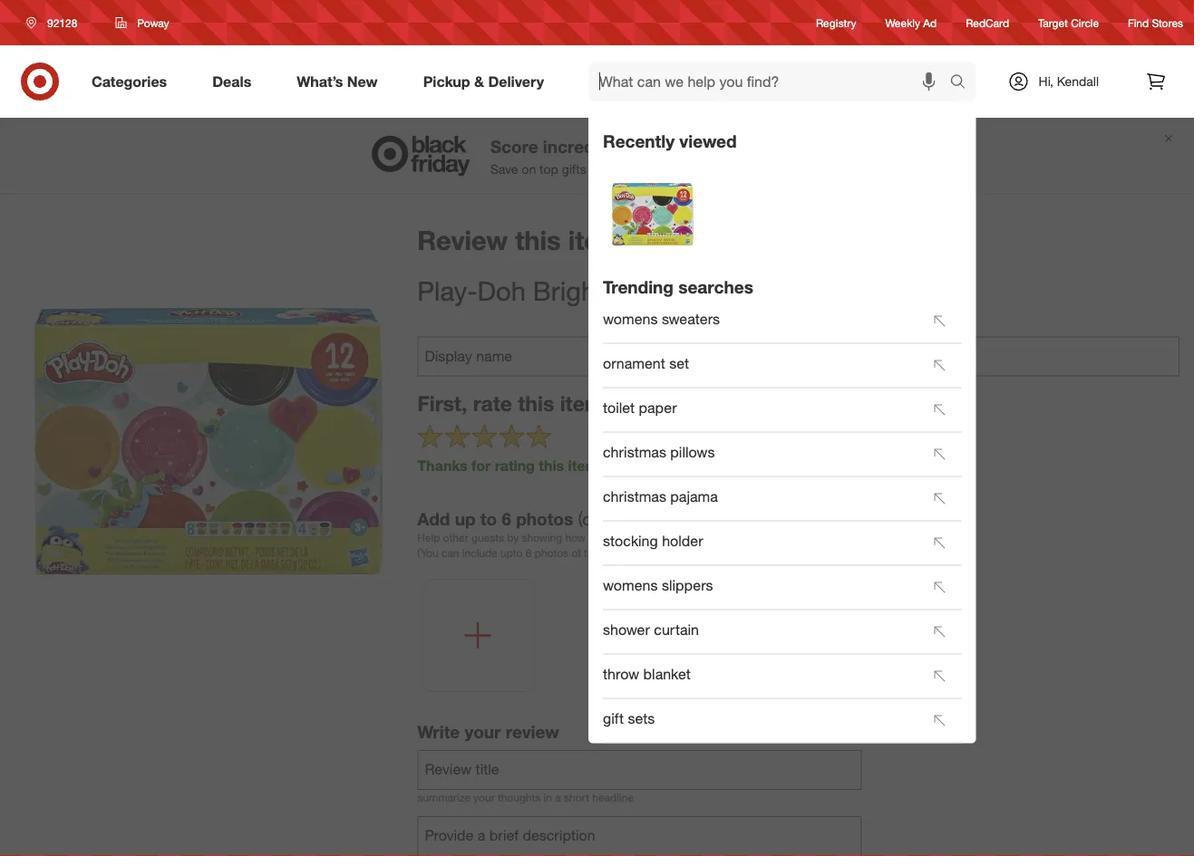 Task type: locate. For each thing, give the bounding box(es) containing it.
photos
[[516, 509, 573, 530], [535, 547, 568, 560]]

thoughts
[[498, 791, 541, 805]]

find
[[601, 161, 623, 177]]

christmas
[[603, 443, 666, 461], [603, 488, 666, 505]]

deals inside score incredible black friday deals now save on top gifts & find new deals each week.
[[734, 136, 780, 157]]

deals left 'what's'
[[212, 73, 251, 90]]

pack
[[754, 275, 812, 307]]

redcard
[[966, 16, 1009, 29]]

2 womens from the top
[[603, 576, 658, 594]]

0 horizontal spatial &
[[474, 73, 484, 90]]

christmas for christmas pajama
[[603, 488, 666, 505]]

None text field
[[417, 337, 1180, 377]]

viewed
[[679, 131, 737, 151]]

1 vertical spatial womens
[[603, 576, 658, 594]]

1 horizontal spatial deals
[[734, 136, 780, 157]]

6 right upto on the left bottom of page
[[526, 547, 532, 560]]

1 womens from the top
[[603, 310, 658, 328]]

throw blanket link
[[603, 657, 918, 697]]

item up item.)
[[609, 531, 630, 545]]

0 vertical spatial item
[[568, 224, 623, 256]]

(optional)
[[578, 509, 649, 530]]

None text field
[[417, 751, 862, 790], [417, 817, 862, 857], [417, 751, 862, 790], [417, 817, 862, 857]]

1 vertical spatial deals
[[734, 136, 780, 157]]

your
[[465, 722, 501, 743], [473, 791, 495, 805]]

1 christmas from the top
[[603, 443, 666, 461]]

weekly ad link
[[885, 15, 937, 30]]

shower curtain
[[603, 621, 699, 639]]

friday
[[679, 136, 729, 157]]

& inside score incredible black friday deals now save on top gifts & find new deals each week.
[[590, 161, 598, 177]]

blanket
[[643, 665, 691, 683]]

christmas pajama
[[603, 488, 718, 505]]

on
[[522, 161, 536, 177]]

rate
[[473, 391, 512, 417]]

showing
[[522, 531, 562, 545]]

6
[[502, 509, 511, 530], [526, 547, 532, 560]]

first, rate this item
[[417, 391, 603, 417]]

black
[[628, 136, 674, 157]]

write
[[417, 722, 460, 743]]

of
[[572, 547, 581, 560]]

0 vertical spatial your
[[465, 722, 501, 743]]

stocking holder link
[[603, 523, 918, 563]]

1 vertical spatial photos
[[535, 547, 568, 560]]

0 vertical spatial christmas
[[603, 443, 666, 461]]

delights
[[611, 275, 707, 307]]

new
[[626, 161, 650, 177]]

by
[[507, 531, 519, 545]]

poway
[[137, 16, 169, 29]]

each
[[687, 161, 715, 177]]

0 horizontal spatial for
[[472, 457, 491, 474]]

new
[[347, 73, 378, 90]]

toilet
[[603, 399, 635, 416]]

for left rating
[[472, 457, 491, 474]]

weekly
[[885, 16, 920, 29]]

summarize your thoughts in a short headline
[[417, 791, 633, 805]]

0 horizontal spatial 6
[[502, 509, 511, 530]]

christmas pillows link
[[603, 435, 918, 474]]

womens sweaters link
[[603, 301, 918, 341]]

play-
[[417, 275, 477, 307]]

&
[[474, 73, 484, 90], [590, 161, 598, 177]]

womens down play-doh bright delights 12-pack
[[603, 310, 658, 328]]

works
[[633, 531, 662, 545]]

deals up 'week.' at the top of page
[[734, 136, 780, 157]]

categories
[[92, 73, 167, 90]]

1 horizontal spatial &
[[590, 161, 598, 177]]

kendall
[[1057, 73, 1099, 89]]

trending searches
[[603, 277, 753, 298]]

womens down item.)
[[603, 576, 658, 594]]

item up item!
[[560, 391, 603, 417]]

& left find
[[590, 161, 598, 177]]

what's
[[297, 73, 343, 90]]

toilet paper link
[[603, 390, 918, 430]]

find
[[1128, 16, 1149, 29]]

this left item!
[[539, 457, 564, 474]]

1 vertical spatial 6
[[526, 547, 532, 560]]

item up play-doh bright delights 12-pack
[[568, 224, 623, 256]]

save
[[490, 161, 518, 177]]

1 vertical spatial christmas
[[603, 488, 666, 505]]

set
[[669, 354, 689, 372]]

top
[[539, 161, 558, 177]]

for left the you.
[[665, 531, 678, 545]]

categories link
[[76, 62, 190, 102]]

1 vertical spatial for
[[665, 531, 678, 545]]

6 right to
[[502, 509, 511, 530]]

bright
[[533, 275, 604, 307]]

christmas inside "christmas pajama" link
[[603, 488, 666, 505]]

2 vertical spatial item
[[609, 531, 630, 545]]

christmas up (optional)
[[603, 488, 666, 505]]

0 vertical spatial &
[[474, 73, 484, 90]]

recently viewed
[[603, 131, 737, 151]]

1 horizontal spatial 6
[[526, 547, 532, 560]]

search
[[942, 74, 985, 92]]

slippers
[[662, 576, 713, 594]]

incredible
[[543, 136, 624, 157]]

0 horizontal spatial deals
[[212, 73, 251, 90]]

for
[[472, 457, 491, 474], [665, 531, 678, 545]]

your for write
[[465, 722, 501, 743]]

stocking holder
[[603, 532, 703, 550]]

christmas pillows
[[603, 443, 715, 461]]

1 horizontal spatial for
[[665, 531, 678, 545]]

photos up the "showing"
[[516, 509, 573, 530]]

you.
[[681, 531, 701, 545]]

1 vertical spatial item
[[560, 391, 603, 417]]

sets
[[628, 710, 655, 727]]

What can we help you find? suggestions appear below search field
[[588, 62, 954, 102]]

score incredible black friday deals now save on top gifts & find new deals each week.
[[490, 136, 819, 177]]

write your review
[[417, 722, 559, 743]]

your left thoughts
[[473, 791, 495, 805]]

add
[[417, 509, 450, 530]]

your right write
[[465, 722, 501, 743]]

1 vertical spatial &
[[590, 161, 598, 177]]

can
[[442, 547, 459, 560]]

throw blanket
[[603, 665, 691, 683]]

christmas down 'toilet paper'
[[603, 443, 666, 461]]

upto
[[500, 547, 523, 560]]

2 christmas from the top
[[603, 488, 666, 505]]

womens slippers
[[603, 576, 713, 594]]

for inside add up to 6 photos (optional) help other guests by showing how this item works for you. (you can include upto 6 photos of this item.)
[[665, 531, 678, 545]]

& right the pickup
[[474, 73, 484, 90]]

0 vertical spatial deals
[[212, 73, 251, 90]]

1 vertical spatial your
[[473, 791, 495, 805]]

your for summarize
[[473, 791, 495, 805]]

photos down the "showing"
[[535, 547, 568, 560]]

deals link
[[197, 62, 274, 102]]

holder
[[662, 532, 703, 550]]

0 vertical spatial womens
[[603, 310, 658, 328]]

christmas pajama link
[[603, 479, 918, 519]]

rating
[[495, 457, 535, 474]]

item.)
[[604, 547, 631, 560]]

christmas for christmas pillows
[[603, 443, 666, 461]]

target circle
[[1038, 16, 1099, 29]]

christmas inside christmas pillows link
[[603, 443, 666, 461]]



Task type: vqa. For each thing, say whether or not it's contained in the screenshot.
to
yes



Task type: describe. For each thing, give the bounding box(es) containing it.
deals inside deals link
[[212, 73, 251, 90]]

gift
[[603, 710, 624, 727]]

ad
[[923, 16, 937, 29]]

score
[[490, 136, 538, 157]]

guests
[[471, 531, 504, 545]]

throw
[[603, 665, 639, 683]]

this right rate
[[518, 391, 554, 417]]

this up bright
[[515, 224, 561, 256]]

delivery
[[488, 73, 544, 90]]

add up to 6 photos (optional) help other guests by showing how this item works for you. (you can include upto 6 photos of this item.)
[[417, 509, 701, 560]]

womens for womens sweaters
[[603, 310, 658, 328]]

item inside add up to 6 photos (optional) help other guests by showing how this item works for you. (you can include upto 6 photos of this item.)
[[609, 531, 630, 545]]

ornament
[[603, 354, 665, 372]]

womens slippers link
[[603, 568, 918, 608]]

redcard link
[[966, 15, 1009, 30]]

in
[[544, 791, 552, 805]]

0 vertical spatial photos
[[516, 509, 573, 530]]

short
[[564, 791, 589, 805]]

what's new link
[[281, 62, 400, 102]]

help
[[417, 531, 440, 545]]

target
[[1038, 16, 1068, 29]]

0 vertical spatial for
[[472, 457, 491, 474]]

play-doh bright delights 12-pack
[[417, 275, 812, 307]]

pickup & delivery link
[[408, 62, 567, 102]]

how
[[565, 531, 586, 545]]

now
[[785, 136, 819, 157]]

registry
[[816, 16, 856, 29]]

recently
[[603, 131, 675, 151]]

item!
[[568, 457, 602, 474]]

registry link
[[816, 15, 856, 30]]

first,
[[417, 391, 467, 417]]

92128 button
[[15, 6, 96, 39]]

gifts
[[562, 161, 586, 177]]

deals
[[653, 161, 684, 177]]

find stores link
[[1128, 15, 1183, 30]]

review
[[417, 224, 508, 256]]

ornament set
[[603, 354, 689, 372]]

paper
[[639, 399, 677, 416]]

shower
[[603, 621, 650, 639]]

gift sets
[[603, 710, 655, 727]]

play-doh bright delights 12-pack image
[[607, 169, 698, 259]]

target circle link
[[1038, 15, 1099, 30]]

summarize
[[417, 791, 470, 805]]

thanks
[[417, 457, 467, 474]]

to
[[480, 509, 497, 530]]

ornament set link
[[603, 346, 918, 386]]

searches
[[678, 277, 753, 298]]

trending
[[603, 277, 674, 298]]

week.
[[718, 161, 751, 177]]

this right of
[[584, 547, 601, 560]]

poway button
[[104, 6, 181, 39]]

gift sets link
[[603, 701, 918, 741]]

find stores
[[1128, 16, 1183, 29]]

other
[[443, 531, 468, 545]]

pillows
[[670, 443, 715, 461]]

womens for womens slippers
[[603, 576, 658, 594]]

up
[[455, 509, 476, 530]]

hi, kendall
[[1039, 73, 1099, 89]]

weekly ad
[[885, 16, 937, 29]]

shower curtain link
[[603, 612, 918, 652]]

review
[[506, 722, 559, 743]]

(you
[[417, 547, 438, 560]]

this right how
[[589, 531, 606, 545]]

headline
[[592, 791, 633, 805]]

0 vertical spatial 6
[[502, 509, 511, 530]]

womens sweaters
[[603, 310, 720, 328]]

pajama
[[670, 488, 718, 505]]

sweaters
[[662, 310, 720, 328]]

pickup & delivery
[[423, 73, 544, 90]]

curtain
[[654, 621, 699, 639]]

a
[[555, 791, 561, 805]]



